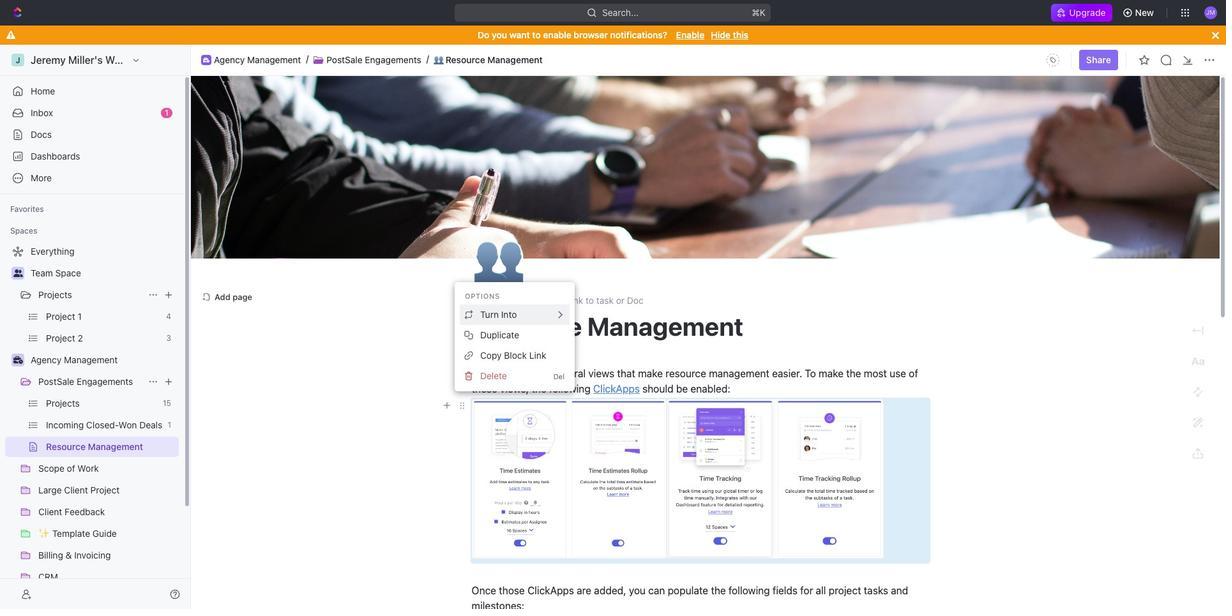 Task type: vqa. For each thing, say whether or not it's contained in the screenshot.
those
yes



Task type: describe. For each thing, give the bounding box(es) containing it.
upgrade link
[[1051, 4, 1112, 22]]

provides
[[510, 368, 550, 379]]

clickapps inside once those clickapps are added, you can populate the following fields for all project tasks and milestones:
[[527, 585, 574, 597]]

business time image for agency management link to the top
[[203, 57, 209, 62]]

new
[[1135, 7, 1154, 18]]

link
[[529, 350, 546, 361]]

search...
[[603, 7, 639, 18]]

docs
[[31, 129, 52, 140]]

this
[[733, 29, 748, 40]]

delete
[[480, 370, 507, 381]]

to
[[532, 29, 541, 40]]

enabled:
[[691, 383, 730, 395]]

⌘k
[[752, 7, 766, 18]]

turn into
[[480, 309, 517, 320]]

can
[[648, 585, 665, 597]]

tasks
[[864, 585, 888, 597]]

comment
[[503, 295, 542, 306]]

turn into button
[[460, 305, 570, 325]]

favorites
[[10, 204, 44, 214]]

add for add comment
[[484, 295, 501, 306]]

copy
[[480, 350, 502, 361]]

2 horizontal spatial the
[[846, 368, 861, 379]]

agency for agency management link to the top
[[214, 54, 245, 65]]

clickapps should be enabled:
[[593, 383, 730, 395]]

added,
[[594, 585, 626, 597]]

projects link
[[38, 285, 143, 305]]

business time image for agency management link in sidebar navigation
[[13, 356, 23, 364]]

user group image
[[13, 269, 23, 277]]

postsale engagements inside sidebar navigation
[[38, 376, 133, 387]]

use
[[890, 368, 906, 379]]

those
[[499, 585, 525, 597]]

docs link
[[5, 125, 179, 145]]

want
[[509, 29, 530, 40]]

projects
[[38, 289, 72, 300]]

space
[[55, 268, 81, 278]]

👥 resource management
[[433, 54, 543, 65]]

be
[[676, 383, 688, 395]]

spaces
[[10, 226, 37, 236]]

block
[[504, 350, 527, 361]]

👥
[[433, 55, 444, 65]]

project
[[829, 585, 861, 597]]

dashboards link
[[5, 146, 179, 167]]

into
[[501, 309, 517, 320]]

options
[[465, 292, 500, 300]]

team space link
[[31, 263, 176, 284]]

all
[[816, 585, 826, 597]]

home link
[[5, 81, 179, 102]]

resource
[[666, 368, 706, 379]]

new button
[[1117, 3, 1162, 23]]

hide
[[711, 29, 730, 40]]

team
[[31, 268, 53, 278]]

postsale for leftmost postsale engagements link
[[38, 376, 74, 387]]

agency management for agency management link to the top
[[214, 54, 301, 65]]

milestones:
[[472, 600, 524, 609]]

engagements inside sidebar navigation
[[77, 376, 133, 387]]

1 horizontal spatial postsale engagements
[[327, 54, 421, 65]]

0 vertical spatial resource
[[446, 54, 485, 65]]

favorites button
[[5, 202, 49, 217]]

you inside once those clickapps are added, you can populate the following fields for all project tasks and milestones:
[[629, 585, 646, 597]]

clickapps link
[[593, 383, 640, 395]]

copy block link
[[480, 350, 546, 361]]

turn
[[480, 309, 499, 320]]

duplicate button
[[460, 325, 570, 345]]

enable
[[676, 29, 705, 40]]

0 vertical spatial engagements
[[365, 54, 421, 65]]

duplicate
[[480, 329, 519, 340]]



Task type: locate. For each thing, give the bounding box(es) containing it.
add for add page
[[215, 292, 230, 302]]

0 horizontal spatial postsale engagements link
[[38, 372, 143, 392]]

add
[[215, 292, 230, 302], [484, 295, 501, 306]]

0 vertical spatial the
[[846, 368, 861, 379]]

1 vertical spatial agency
[[31, 354, 61, 365]]

1 vertical spatial following
[[729, 585, 770, 597]]

upgrade
[[1069, 7, 1106, 18]]

1 horizontal spatial make
[[819, 368, 844, 379]]

1 vertical spatial the
[[532, 383, 546, 395]]

following inside clickup provides several views that make resource management easier. to make the most use of these views, the following
[[549, 383, 591, 395]]

you left can at the right bottom of page
[[629, 585, 646, 597]]

0 horizontal spatial postsale
[[38, 376, 74, 387]]

page
[[233, 292, 252, 302]]

0 horizontal spatial business time image
[[13, 356, 23, 364]]

do you want to enable browser notifications? enable hide this
[[478, 29, 748, 40]]

0 vertical spatial you
[[492, 29, 507, 40]]

resource
[[446, 54, 485, 65], [470, 311, 582, 341]]

postsale
[[327, 54, 362, 65], [38, 376, 74, 387]]

0 horizontal spatial add
[[215, 292, 230, 302]]

agency for agency management link in sidebar navigation
[[31, 354, 61, 365]]

1 horizontal spatial you
[[629, 585, 646, 597]]

0 horizontal spatial clickapps
[[527, 585, 574, 597]]

browser
[[574, 29, 608, 40]]

resource right 👥
[[446, 54, 485, 65]]

tree containing team space
[[5, 241, 179, 609]]

1
[[165, 108, 169, 117]]

0 horizontal spatial agency management link
[[31, 350, 176, 370]]

make right to
[[819, 368, 844, 379]]

home
[[31, 86, 55, 96]]

of
[[909, 368, 918, 379]]

for
[[800, 585, 813, 597]]

clickup
[[472, 368, 508, 379]]

notifications?
[[610, 29, 667, 40]]

are
[[577, 585, 591, 597]]

1 vertical spatial postsale
[[38, 376, 74, 387]]

tree
[[5, 241, 179, 609]]

the down provides
[[532, 383, 546, 395]]

0 vertical spatial business time image
[[203, 57, 209, 62]]

tree inside sidebar navigation
[[5, 241, 179, 609]]

2 vertical spatial the
[[711, 585, 726, 597]]

agency management link inside sidebar navigation
[[31, 350, 176, 370]]

clickup provides several views that make resource management easier. to make the most use of these views, the following
[[472, 368, 921, 395]]

1 vertical spatial engagements
[[77, 376, 133, 387]]

dashboards
[[31, 151, 80, 162]]

you right do
[[492, 29, 507, 40]]

agency inside tree
[[31, 354, 61, 365]]

you
[[492, 29, 507, 40], [629, 585, 646, 597]]

0 horizontal spatial postsale engagements
[[38, 376, 133, 387]]

make
[[638, 368, 663, 379], [819, 368, 844, 379]]

agency management for agency management link in sidebar navigation
[[31, 354, 118, 365]]

to
[[805, 368, 816, 379]]

team space
[[31, 268, 81, 278]]

0 horizontal spatial agency
[[31, 354, 61, 365]]

1 horizontal spatial postsale engagements link
[[327, 54, 421, 65]]

0 horizontal spatial the
[[532, 383, 546, 395]]

add up turn
[[484, 295, 501, 306]]

do
[[478, 29, 489, 40]]

1 horizontal spatial following
[[729, 585, 770, 597]]

copy block link button
[[460, 345, 570, 366]]

once
[[472, 585, 496, 597]]

0 vertical spatial following
[[549, 383, 591, 395]]

1 vertical spatial clickapps
[[527, 585, 574, 597]]

0 vertical spatial agency management link
[[214, 54, 301, 65]]

0 horizontal spatial make
[[638, 368, 663, 379]]

most
[[864, 368, 887, 379]]

once those clickapps are added, you can populate the following fields for all project tasks and milestones:
[[472, 585, 911, 609]]

following left fields
[[729, 585, 770, 597]]

1 vertical spatial resource
[[470, 311, 582, 341]]

0 horizontal spatial following
[[549, 383, 591, 395]]

views
[[588, 368, 614, 379]]

1 horizontal spatial business time image
[[203, 57, 209, 62]]

several
[[553, 368, 586, 379]]

0 vertical spatial postsale
[[327, 54, 362, 65]]

and
[[891, 585, 908, 597]]

these
[[472, 383, 497, 395]]

views,
[[500, 383, 529, 395]]

management
[[247, 54, 301, 65], [487, 54, 543, 65], [587, 311, 743, 341], [64, 354, 118, 365]]

1 horizontal spatial the
[[711, 585, 726, 597]]

fields
[[773, 585, 798, 597]]

add page
[[215, 292, 252, 302]]

1 vertical spatial postsale engagements link
[[38, 372, 143, 392]]

1 make from the left
[[638, 368, 663, 379]]

make up should
[[638, 368, 663, 379]]

the
[[846, 368, 861, 379], [532, 383, 546, 395], [711, 585, 726, 597]]

clickapps down that at the bottom right of the page
[[593, 383, 640, 395]]

1 vertical spatial business time image
[[13, 356, 23, 364]]

0 horizontal spatial engagements
[[77, 376, 133, 387]]

0 vertical spatial postsale engagements link
[[327, 54, 421, 65]]

1 horizontal spatial agency management
[[214, 54, 301, 65]]

1 vertical spatial agency management link
[[31, 350, 176, 370]]

inbox
[[31, 107, 53, 118]]

1 vertical spatial agency management
[[31, 354, 118, 365]]

resource down comment
[[470, 311, 582, 341]]

0 horizontal spatial you
[[492, 29, 507, 40]]

1 horizontal spatial postsale
[[327, 54, 362, 65]]

agency management link
[[214, 54, 301, 65], [31, 350, 176, 370]]

following
[[549, 383, 591, 395], [729, 585, 770, 597]]

postsale engagements link
[[327, 54, 421, 65], [38, 372, 143, 392]]

easier.
[[772, 368, 802, 379]]

the inside once those clickapps are added, you can populate the following fields for all project tasks and milestones:
[[711, 585, 726, 597]]

add comment
[[484, 295, 542, 306]]

1 vertical spatial you
[[629, 585, 646, 597]]

2 make from the left
[[819, 368, 844, 379]]

1 horizontal spatial engagements
[[365, 54, 421, 65]]

0 vertical spatial agency
[[214, 54, 245, 65]]

del
[[553, 372, 565, 380]]

1 horizontal spatial agency
[[214, 54, 245, 65]]

agency management inside tree
[[31, 354, 118, 365]]

management inside sidebar navigation
[[64, 354, 118, 365]]

engagements
[[365, 54, 421, 65], [77, 376, 133, 387]]

business time image
[[203, 57, 209, 62], [13, 356, 23, 364]]

resource management
[[470, 311, 743, 341]]

0 vertical spatial agency management
[[214, 54, 301, 65]]

1 vertical spatial postsale engagements
[[38, 376, 133, 387]]

the right populate
[[711, 585, 726, 597]]

that
[[617, 368, 635, 379]]

0 horizontal spatial agency management
[[31, 354, 118, 365]]

1 horizontal spatial add
[[484, 295, 501, 306]]

management
[[709, 368, 769, 379]]

clickapps left are
[[527, 585, 574, 597]]

0 vertical spatial postsale engagements
[[327, 54, 421, 65]]

following inside once those clickapps are added, you can populate the following fields for all project tasks and milestones:
[[729, 585, 770, 597]]

following down "several"
[[549, 383, 591, 395]]

0 vertical spatial clickapps
[[593, 383, 640, 395]]

postsale for right postsale engagements link
[[327, 54, 362, 65]]

populate
[[668, 585, 708, 597]]

should
[[642, 383, 673, 395]]

postsale inside tree
[[38, 376, 74, 387]]

1 horizontal spatial clickapps
[[593, 383, 640, 395]]

1 horizontal spatial agency management link
[[214, 54, 301, 65]]

the left most
[[846, 368, 861, 379]]

agency management
[[214, 54, 301, 65], [31, 354, 118, 365]]

add left page
[[215, 292, 230, 302]]

agency
[[214, 54, 245, 65], [31, 354, 61, 365]]

enable
[[543, 29, 571, 40]]

share
[[1086, 54, 1111, 65]]

sidebar navigation
[[0, 45, 191, 609]]



